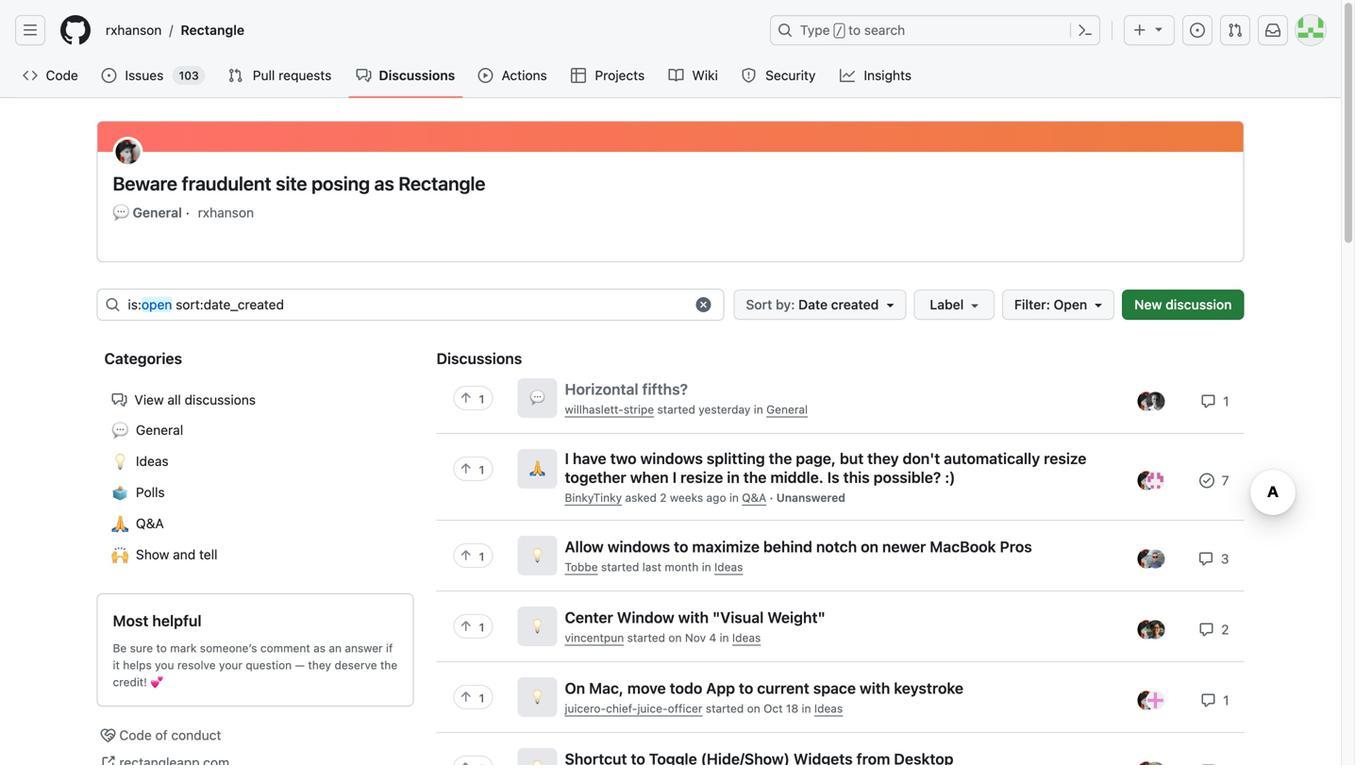 Task type: describe. For each thing, give the bounding box(es) containing it.
macbook
[[930, 538, 997, 556]]

4
[[709, 632, 717, 645]]

triangle down image
[[883, 297, 898, 313]]

to for mark
[[156, 642, 167, 655]]

chief-
[[606, 703, 638, 716]]

someone's
[[200, 642, 257, 655]]

💡 up the 🗳️
[[112, 452, 128, 473]]

@willhaslett stripe image
[[1147, 392, 1166, 411]]

list containing 💬
[[97, 378, 414, 579]]

filter: open button
[[1003, 290, 1115, 320]]

i have two windows splitting the page, but they don't automatically resize together when i resize in the middle. is this possible? :) link
[[565, 449, 1113, 487]]

oct
[[764, 703, 783, 716]]

fraudulent
[[182, 172, 272, 194]]

1 vertical spatial i
[[673, 469, 677, 487]]

asked
[[625, 491, 657, 505]]

app
[[706, 680, 735, 698]]

new discussion
[[1135, 297, 1233, 313]]

🗳️ polls
[[112, 483, 165, 504]]

2 horizontal spatial the
[[769, 450, 792, 468]]

willhaslett-stripe link
[[565, 403, 654, 417]]

polls
[[136, 485, 165, 500]]

rectangle inside beware fraudulent site posing as rectangle 💬 general · rxhanson
[[399, 172, 486, 194]]

move
[[628, 680, 666, 698]]

check circle image
[[1200, 473, 1215, 489]]

ideas inside on mac, move todo app to current space with keystroke juicero-chief-juice-officer started on oct 18 in ideas
[[815, 703, 843, 716]]

on
[[565, 680, 586, 698]]

allow
[[565, 538, 604, 556]]

3 arrow up image from the top
[[458, 761, 473, 766]]

you
[[155, 659, 174, 672]]

vincentpun link
[[565, 632, 624, 645]]

date
[[799, 297, 828, 313]]

@vincentpun image
[[1147, 621, 1166, 640]]

possible?
[[874, 469, 942, 487]]

wiki
[[692, 68, 718, 83]]

in inside the allow windows to maximize behind notch on newer macbook pros tobbe started last month in ideas
[[702, 561, 712, 574]]

view
[[135, 392, 164, 408]]

💬 for 💬
[[530, 389, 545, 408]]

1 vertical spatial discussions
[[437, 350, 522, 368]]

rxhanson image
[[113, 137, 143, 167]]

1 button for horizontal fifths?
[[453, 386, 494, 435]]

Search all discussions text field
[[128, 290, 684, 320]]

ideas link for app
[[815, 703, 843, 716]]

💬 for 💬 general
[[112, 420, 128, 442]]

question
[[246, 659, 292, 672]]

center window with "visual weight" vincentpun started on nov 4 in ideas
[[565, 609, 826, 645]]

helps
[[123, 659, 152, 672]]

ago
[[707, 491, 727, 505]]

deserve
[[335, 659, 377, 672]]

sort
[[746, 297, 773, 313]]

2 link
[[1199, 622, 1230, 638]]

🙌 show and tell
[[112, 545, 218, 567]]

in inside center window with "visual weight" vincentpun started on nov 4 in ideas
[[720, 632, 729, 645]]

keystroke
[[894, 680, 964, 698]]

1 horizontal spatial triangle down image
[[1152, 21, 1167, 36]]

on mac, move todo app to current space with keystroke link
[[565, 680, 964, 698]]

beware fraudulent site posing as rectangle link
[[113, 172, 1229, 195]]

comment discussion image
[[356, 68, 372, 83]]

in right ago
[[730, 491, 739, 505]]

on inside on mac, move todo app to current space with keystroke juicero-chief-juice-officer started on oct 18 in ideas
[[747, 703, 761, 716]]

pull requests link
[[221, 61, 341, 90]]

1 for allow windows to maximize behind notch on newer macbook pros
[[479, 549, 485, 563]]

1 link for 💡
[[1201, 693, 1230, 708]]

7 link
[[1200, 473, 1230, 489]]

windows inside the allow windows to maximize behind notch on newer macbook pros tobbe started last month in ideas
[[608, 538, 670, 556]]

git pull request image for top issue opened icon
[[1228, 23, 1243, 38]]

arrow up image for on
[[458, 690, 473, 705]]

1 for horizontal fifths?
[[479, 392, 485, 405]]

started inside horizontal fifths? willhaslett-stripe started yesterday in general
[[658, 403, 696, 417]]

credit!
[[113, 676, 147, 689]]

horizontal fifths? willhaslett-stripe started yesterday in general
[[565, 381, 808, 417]]

💡 for center window with "visual weight"
[[530, 617, 545, 637]]

search image
[[105, 297, 120, 313]]

most
[[113, 612, 149, 630]]

shield image
[[742, 68, 757, 83]]

don't
[[903, 450, 941, 468]]

🙏 for 🙏 q&a
[[112, 514, 128, 536]]

code link
[[15, 61, 86, 90]]

table image
[[571, 68, 586, 83]]

comment discussion image
[[112, 393, 127, 408]]

💬 inside beware fraudulent site posing as rectangle 💬 general · rxhanson
[[113, 202, 129, 224]]

code for code of conduct
[[119, 728, 152, 744]]

on inside center window with "visual weight" vincentpun started on nov 4 in ideas
[[669, 632, 682, 645]]

conduct
[[171, 728, 221, 744]]

type
[[801, 22, 830, 38]]

18
[[786, 703, 799, 716]]

ideas link for weight"
[[733, 632, 761, 645]]

center window with "visual weight" link
[[565, 609, 826, 628]]

to inside on mac, move todo app to current space with keystroke juicero-chief-juice-officer started on oct 18 in ideas
[[739, 680, 754, 698]]

started inside on mac, move todo app to current space with keystroke juicero-chief-juice-officer started on oct 18 in ideas
[[706, 703, 744, 716]]

triangle down image inside "filter: open" popup button
[[1092, 297, 1107, 313]]

💡 for allow windows to maximize behind notch on newer macbook pros
[[530, 546, 545, 566]]

@rxhanson image for center window with "visual weight"
[[1138, 621, 1157, 640]]

window
[[617, 609, 675, 627]]

security
[[766, 68, 816, 83]]

officer
[[668, 703, 703, 716]]

notch
[[817, 538, 857, 556]]

tell
[[199, 547, 218, 563]]

103
[[179, 69, 199, 82]]

label
[[930, 297, 968, 313]]

2 inside i have two windows splitting the page, but they don't automatically resize together when i resize in the middle. is this possible? :) binkytinky asked 2 weeks ago in q&a · unanswered
[[660, 491, 667, 505]]

@binkytinky image
[[1147, 472, 1166, 490]]

windows inside i have two windows splitting the page, but they don't automatically resize together when i resize in the middle. is this possible? :) binkytinky asked 2 weeks ago in q&a · unanswered
[[641, 450, 703, 468]]

stripe
[[624, 403, 654, 417]]

@tobbe image
[[1147, 550, 1166, 569]]

code image
[[23, 68, 38, 83]]

1 horizontal spatial the
[[744, 469, 767, 487]]

open
[[142, 297, 172, 313]]

wiki link
[[661, 61, 727, 90]]

🙏 for 🙏
[[530, 459, 545, 479]]

:
[[138, 297, 142, 313]]

pull requests
[[253, 68, 332, 83]]

0 horizontal spatial resize
[[681, 469, 724, 487]]

type / to search
[[801, 22, 906, 38]]

beware fraudulent site posing as rectangle 💬 general · rxhanson
[[113, 172, 486, 224]]

open
[[1054, 297, 1088, 313]]

fifths?
[[643, 381, 688, 399]]

"visual
[[713, 609, 764, 627]]

by:
[[776, 297, 795, 313]]

/ for rxhanson
[[169, 22, 173, 38]]

to for search
[[849, 22, 861, 38]]

1 horizontal spatial resize
[[1044, 450, 1087, 468]]

together
[[565, 469, 627, 487]]

x circle fill image
[[696, 297, 711, 313]]

juicero-
[[565, 703, 606, 716]]

on mac, move todo app to current space with keystroke juicero-chief-juice-officer started on oct 18 in ideas
[[565, 680, 964, 716]]

· inside beware fraudulent site posing as rectangle 💬 general · rxhanson
[[186, 205, 190, 220]]

as inside beware fraudulent site posing as rectangle 💬 general · rxhanson
[[374, 172, 394, 194]]

@rxhanson image
[[1138, 392, 1157, 411]]

security link
[[734, 61, 825, 90]]

of
[[155, 728, 168, 744]]

book image
[[669, 68, 684, 83]]

unanswered
[[777, 491, 846, 505]]

1 for center window with "visual weight"
[[479, 620, 485, 634]]

notifications image
[[1266, 23, 1281, 38]]

projects link
[[564, 61, 654, 90]]

list containing rxhanson / rectangle
[[98, 15, 759, 45]]

they inside 'be sure to mark someone's comment as an answer if it helps you resolve your question — they deserve the credit!'
[[308, 659, 331, 672]]

and
[[173, 547, 196, 563]]

general link
[[767, 403, 808, 417]]

code of conduct
[[119, 728, 221, 744]]

is
[[128, 297, 138, 313]]

requests
[[279, 68, 332, 83]]

in inside on mac, move todo app to current space with keystroke juicero-chief-juice-officer started on oct 18 in ideas
[[802, 703, 811, 716]]

horizontal
[[565, 381, 639, 399]]

newer
[[883, 538, 927, 556]]



Task type: locate. For each thing, give the bounding box(es) containing it.
general inside 💬 general
[[136, 423, 183, 438]]

2 vertical spatial general
[[136, 423, 183, 438]]

tobbe
[[565, 561, 598, 574]]

list
[[98, 15, 759, 45], [97, 378, 414, 579]]

code left of
[[119, 728, 152, 744]]

general up 'page,'
[[767, 403, 808, 417]]

2 1 button from the top
[[453, 457, 494, 506]]

1 vertical spatial resize
[[681, 469, 724, 487]]

1 vertical spatial the
[[744, 469, 767, 487]]

comment image inside 1 link
[[1201, 394, 1216, 409]]

1 horizontal spatial with
[[860, 680, 891, 698]]

have
[[573, 450, 607, 468]]

/
[[169, 22, 173, 38], [836, 25, 843, 38]]

q&a
[[742, 491, 767, 505], [136, 516, 164, 532]]

issue opened image left issues
[[101, 68, 116, 83]]

🙌
[[112, 545, 128, 567]]

to for maximize
[[674, 538, 689, 556]]

1 vertical spatial issue opened image
[[101, 68, 116, 83]]

@rxhanson image left check circle image on the right
[[1138, 472, 1157, 490]]

2 horizontal spatial on
[[861, 538, 879, 556]]

1 vertical spatial arrow up image
[[458, 619, 473, 634]]

started left last
[[601, 561, 640, 574]]

comment image left the 3
[[1199, 552, 1214, 567]]

💬 general
[[112, 420, 183, 442]]

ideas link down space
[[815, 703, 843, 716]]

as inside 'be sure to mark someone's comment as an answer if it helps you resolve your question — they deserve the credit!'
[[314, 642, 326, 655]]

to inside 'be sure to mark someone's comment as an answer if it helps you resolve your question — they deserve the credit!'
[[156, 642, 167, 655]]

💬 left willhaslett-
[[530, 389, 545, 408]]

with inside on mac, move todo app to current space with keystroke juicero-chief-juice-officer started on oct 18 in ideas
[[860, 680, 891, 698]]

binkytinky link
[[565, 491, 622, 505]]

resize right automatically
[[1044, 450, 1087, 468]]

1 button for on mac, move todo app to current space with keystroke
[[453, 685, 494, 735]]

in right 18
[[802, 703, 811, 716]]

view all discussions
[[135, 392, 256, 408]]

as left an
[[314, 642, 326, 655]]

2 arrow up image from the top
[[458, 462, 473, 477]]

rxhanson inside beware fraudulent site posing as rectangle 💬 general · rxhanson
[[198, 205, 254, 220]]

0 horizontal spatial 2
[[660, 491, 667, 505]]

graph image
[[840, 68, 855, 83]]

rectangle inside the 'rxhanson / rectangle'
[[181, 22, 245, 38]]

discussion
[[1166, 297, 1233, 313]]

0 vertical spatial ·
[[186, 205, 190, 220]]

🗳️
[[112, 483, 128, 504]]

0 vertical spatial git pull request image
[[1228, 23, 1243, 38]]

code of conduct image
[[101, 728, 116, 744]]

1 horizontal spatial code
[[119, 728, 152, 744]]

plus image
[[1133, 23, 1148, 38]]

1 horizontal spatial i
[[673, 469, 677, 487]]

they
[[868, 450, 899, 468], [308, 659, 331, 672]]

triangle down image right open
[[1092, 297, 1107, 313]]

windows up the when
[[641, 450, 703, 468]]

💕
[[150, 675, 164, 692]]

triangle down image
[[1152, 21, 1167, 36], [1092, 297, 1107, 313]]

2 arrow up image from the top
[[458, 619, 473, 634]]

· right q&a link
[[770, 491, 774, 505]]

2 right asked
[[660, 491, 667, 505]]

3 arrow up image from the top
[[458, 690, 473, 705]]

q&a inside 🙏 q&a
[[136, 516, 164, 532]]

1 arrow up image from the top
[[458, 391, 473, 406]]

/ inside the 'rxhanson / rectangle'
[[169, 22, 173, 38]]

1 1 button from the top
[[453, 386, 494, 435]]

1 arrow up image from the top
[[458, 549, 473, 564]]

issue opened image
[[1191, 23, 1206, 38], [101, 68, 116, 83]]

general for fifths?
[[767, 403, 808, 417]]

binkytinky
[[565, 491, 622, 505]]

todo
[[670, 680, 703, 698]]

on right notch
[[861, 538, 879, 556]]

0 vertical spatial 💬
[[113, 202, 129, 224]]

the up q&a link
[[744, 469, 767, 487]]

in right 4
[[720, 632, 729, 645]]

ideas
[[136, 454, 169, 469], [715, 561, 743, 574], [733, 632, 761, 645], [815, 703, 843, 716]]

to up month
[[674, 538, 689, 556]]

rectangle link
[[173, 15, 252, 45]]

arrow up image
[[458, 549, 473, 564], [458, 619, 473, 634], [458, 690, 473, 705]]

in inside horizontal fifths? willhaslett-stripe started yesterday in general
[[754, 403, 764, 417]]

3 1 button from the top
[[453, 544, 494, 593]]

1 button for center window with "visual weight"
[[453, 615, 494, 664]]

rxhanson inside the 'rxhanson / rectangle'
[[106, 22, 162, 38]]

0 horizontal spatial rectangle
[[181, 22, 245, 38]]

q&a down polls
[[136, 516, 164, 532]]

started down window
[[627, 632, 666, 645]]

with up nov on the bottom right
[[679, 609, 709, 627]]

@rxhanson image left 2 link
[[1138, 621, 1157, 640]]

code right code 'image'
[[46, 68, 78, 83]]

month
[[665, 561, 699, 574]]

q&a right ago
[[742, 491, 767, 505]]

ideas inside the allow windows to maximize behind notch on newer macbook pros tobbe started last month in ideas
[[715, 561, 743, 574]]

ideas down maximize at the right of the page
[[715, 561, 743, 574]]

comment image
[[1201, 394, 1216, 409], [1199, 552, 1214, 567]]

new
[[1135, 297, 1163, 313]]

1 vertical spatial 🙏
[[112, 514, 128, 536]]

0 vertical spatial ideas link
[[715, 561, 743, 574]]

started inside the allow windows to maximize behind notch on newer macbook pros tobbe started last month in ideas
[[601, 561, 640, 574]]

with right space
[[860, 680, 891, 698]]

0 vertical spatial rxhanson link
[[98, 15, 169, 45]]

@rxhanson image for i have two windows splitting the page, but they don't automatically resize together when i resize in the middle. is this possible? :)
[[1138, 472, 1157, 490]]

1 link right @juicero chief juice officer icon
[[1201, 693, 1230, 708]]

1 vertical spatial rectangle
[[399, 172, 486, 194]]

yesterday
[[699, 403, 751, 417]]

3 link
[[1199, 551, 1230, 567]]

sort by: date created
[[746, 297, 879, 313]]

💡 left tobbe
[[530, 546, 545, 566]]

0 vertical spatial arrow up image
[[458, 391, 473, 406]]

comment image for center window with "visual weight"
[[1199, 623, 1215, 638]]

git pull request image left notifications icon
[[1228, 23, 1243, 38]]

7
[[1219, 473, 1230, 489]]

💬 down beware
[[113, 202, 129, 224]]

in
[[754, 403, 764, 417], [727, 469, 740, 487], [730, 491, 739, 505], [702, 561, 712, 574], [720, 632, 729, 645], [802, 703, 811, 716]]

1 horizontal spatial 🙏
[[530, 459, 545, 479]]

0 horizontal spatial they
[[308, 659, 331, 672]]

0 vertical spatial q&a
[[742, 491, 767, 505]]

2 vertical spatial 💬
[[112, 420, 128, 442]]

insights
[[864, 68, 912, 83]]

🙏 q&a
[[112, 514, 164, 536]]

@rxhanson image down @vincentpun icon
[[1138, 691, 1157, 710]]

0 vertical spatial code
[[46, 68, 78, 83]]

1 horizontal spatial issue opened image
[[1191, 23, 1206, 38]]

play image
[[478, 68, 493, 83]]

comment image inside 3 link
[[1199, 552, 1214, 567]]

💡 for on mac, move todo app to current space with keystroke
[[530, 688, 545, 708]]

3 @rxhanson image from the top
[[1138, 621, 1157, 640]]

git pull request image
[[1228, 23, 1243, 38], [228, 68, 243, 83]]

4 @rxhanson image from the top
[[1138, 691, 1157, 710]]

@juicero chief juice officer image
[[1147, 691, 1166, 710]]

comment image right @willhaslett stripe icon
[[1201, 394, 1216, 409]]

1 link for 💬
[[1201, 394, 1230, 409]]

the down the if
[[380, 659, 398, 672]]

arrow up image
[[458, 391, 473, 406], [458, 462, 473, 477], [458, 761, 473, 766]]

2 vertical spatial arrow up image
[[458, 690, 473, 705]]

1 vertical spatial code
[[119, 728, 152, 744]]

issues
[[125, 68, 164, 83]]

discussions inside discussions link
[[379, 68, 455, 83]]

when
[[630, 469, 669, 487]]

rxhanson link down fraudulent
[[198, 203, 254, 223]]

but
[[840, 450, 864, 468]]

git pull request image for the left issue opened icon
[[228, 68, 243, 83]]

in right month
[[702, 561, 712, 574]]

0 horizontal spatial the
[[380, 659, 398, 672]]

1 vertical spatial list
[[97, 378, 414, 579]]

1 vertical spatial 2
[[1218, 622, 1230, 638]]

1 vertical spatial arrow up image
[[458, 462, 473, 477]]

comment image
[[1199, 623, 1215, 638], [1201, 693, 1216, 708]]

0 vertical spatial as
[[374, 172, 394, 194]]

3
[[1218, 551, 1230, 567]]

@rxhanson image for allow windows to maximize behind notch on newer macbook pros
[[1138, 550, 1157, 569]]

💡
[[112, 452, 128, 473], [530, 546, 545, 566], [530, 617, 545, 637], [530, 688, 545, 708]]

discussions down "search all discussions" text field
[[437, 350, 522, 368]]

windows up last
[[608, 538, 670, 556]]

with inside center window with "visual weight" vincentpun started on nov 4 in ideas
[[679, 609, 709, 627]]

1 for on mac, move todo app to current space with keystroke
[[479, 691, 485, 704]]

0 horizontal spatial /
[[169, 22, 173, 38]]

1 1 link from the top
[[1201, 394, 1230, 409]]

sure
[[130, 642, 153, 655]]

actions
[[502, 68, 547, 83]]

0 vertical spatial discussions
[[379, 68, 455, 83]]

🙏 inside discussions list
[[530, 459, 545, 479]]

view all discussions link
[[104, 385, 406, 415]]

💬 down comment discussion icon on the bottom left
[[112, 420, 128, 442]]

command palette image
[[1078, 23, 1093, 38]]

1 vertical spatial on
[[669, 632, 682, 645]]

homepage image
[[60, 15, 91, 45]]

0 vertical spatial comment image
[[1201, 394, 1216, 409]]

2 1 link from the top
[[1201, 693, 1230, 708]]

💡 left the center
[[530, 617, 545, 637]]

ideas down space
[[815, 703, 843, 716]]

be sure to mark someone's comment as an answer if it helps you resolve your question — they deserve the credit!
[[113, 642, 398, 689]]

posing
[[312, 172, 370, 194]]

git pull request image left pull
[[228, 68, 243, 83]]

1 horizontal spatial rectangle
[[399, 172, 486, 194]]

on inside the allow windows to maximize behind notch on newer macbook pros tobbe started last month in ideas
[[861, 538, 879, 556]]

started down app
[[706, 703, 744, 716]]

page,
[[796, 450, 836, 468]]

comment image for on mac, move todo app to current space with keystroke
[[1201, 693, 1216, 708]]

discussions list
[[437, 363, 1245, 766]]

ideas link down maximize at the right of the page
[[715, 561, 743, 574]]

they up possible?
[[868, 450, 899, 468]]

in down splitting
[[727, 469, 740, 487]]

filter: open
[[1015, 297, 1088, 313]]

1 vertical spatial as
[[314, 642, 326, 655]]

2 vertical spatial the
[[380, 659, 398, 672]]

automatically
[[944, 450, 1041, 468]]

to up you
[[156, 642, 167, 655]]

1 vertical spatial comment image
[[1201, 693, 1216, 708]]

0 horizontal spatial issue opened image
[[101, 68, 116, 83]]

1 vertical spatial 1 link
[[1201, 693, 1230, 708]]

general inside horizontal fifths? willhaslett-stripe started yesterday in general
[[767, 403, 808, 417]]

1 button for i have two windows splitting the page, but they don't automatically resize together when i resize in the middle. is this possible? :)
[[453, 457, 494, 506]]

1 @rxhanson image from the top
[[1138, 472, 1157, 490]]

1 for i have two windows splitting the page, but they don't automatically resize together when i resize in the middle. is this possible? :)
[[479, 463, 485, 476]]

0 vertical spatial with
[[679, 609, 709, 627]]

ideas inside center window with "visual weight" vincentpun started on nov 4 in ideas
[[733, 632, 761, 645]]

0 vertical spatial 1 link
[[1201, 394, 1230, 409]]

arrow up image for center
[[458, 619, 473, 634]]

1 vertical spatial q&a
[[136, 516, 164, 532]]

0 horizontal spatial triangle down image
[[1092, 297, 1107, 313]]

ideas down 💬 general
[[136, 454, 169, 469]]

discussions
[[185, 392, 256, 408]]

1 vertical spatial rxhanson
[[198, 205, 254, 220]]

0 vertical spatial 2
[[660, 491, 667, 505]]

1 vertical spatial git pull request image
[[228, 68, 243, 83]]

in left general link
[[754, 403, 764, 417]]

arrow up image for allow
[[458, 549, 473, 564]]

0 horizontal spatial as
[[314, 642, 326, 655]]

0 horizontal spatial on
[[669, 632, 682, 645]]

0 horizontal spatial i
[[565, 450, 569, 468]]

on left nov on the bottom right
[[669, 632, 682, 645]]

1 horizontal spatial rxhanson link
[[198, 203, 254, 223]]

center
[[565, 609, 614, 627]]

🙏
[[530, 459, 545, 479], [112, 514, 128, 536]]

as right the posing
[[374, 172, 394, 194]]

vincentpun
[[565, 632, 624, 645]]

0 horizontal spatial rxhanson
[[106, 22, 162, 38]]

5 1 button from the top
[[453, 685, 494, 735]]

comment image right @vincentpun icon
[[1199, 623, 1215, 638]]

last
[[643, 561, 662, 574]]

0 horizontal spatial ·
[[186, 205, 190, 220]]

0 vertical spatial i
[[565, 450, 569, 468]]

🙏 left have
[[530, 459, 545, 479]]

@rxhanson image left 3 link
[[1138, 550, 1157, 569]]

—
[[295, 659, 305, 672]]

most helpful
[[113, 612, 202, 630]]

💡 left 'on'
[[530, 688, 545, 708]]

ideas link for behind
[[715, 561, 743, 574]]

categories
[[104, 350, 182, 368]]

1 vertical spatial ·
[[770, 491, 774, 505]]

1 horizontal spatial 2
[[1218, 622, 1230, 638]]

rxhanson link up issues
[[98, 15, 169, 45]]

to inside the allow windows to maximize behind notch on newer macbook pros tobbe started last month in ideas
[[674, 538, 689, 556]]

0 vertical spatial list
[[98, 15, 759, 45]]

with
[[679, 609, 709, 627], [860, 680, 891, 698]]

4 1 button from the top
[[453, 615, 494, 664]]

2 vertical spatial on
[[747, 703, 761, 716]]

1 vertical spatial ideas link
[[733, 632, 761, 645]]

on
[[861, 538, 879, 556], [669, 632, 682, 645], [747, 703, 761, 716]]

0 vertical spatial the
[[769, 450, 792, 468]]

2
[[660, 491, 667, 505], [1218, 622, 1230, 638]]

comment image for 💬
[[1201, 394, 1216, 409]]

1 vertical spatial 💬
[[530, 389, 545, 408]]

to left search
[[849, 22, 861, 38]]

rxhanson down fraudulent
[[198, 205, 254, 220]]

@rxhanson image
[[1138, 472, 1157, 490], [1138, 550, 1157, 569], [1138, 621, 1157, 640], [1138, 691, 1157, 710]]

1 horizontal spatial /
[[836, 25, 843, 38]]

0 horizontal spatial rxhanson link
[[98, 15, 169, 45]]

ideas down "visual
[[733, 632, 761, 645]]

0 vertical spatial general
[[133, 205, 182, 220]]

the up middle.
[[769, 450, 792, 468]]

filter:
[[1015, 297, 1051, 313]]

ideas link down "visual
[[733, 632, 761, 645]]

they inside i have two windows splitting the page, but they don't automatically resize together when i resize in the middle. is this possible? :) binkytinky asked 2 weeks ago in q&a · unanswered
[[868, 450, 899, 468]]

rxhanson up issues
[[106, 22, 162, 38]]

0 horizontal spatial q&a
[[136, 516, 164, 532]]

resize
[[1044, 450, 1087, 468], [681, 469, 724, 487]]

link external image
[[101, 756, 116, 766]]

/ for type
[[836, 25, 843, 38]]

answer
[[345, 642, 383, 655]]

is
[[828, 469, 840, 487]]

two
[[611, 450, 637, 468]]

0 vertical spatial triangle down image
[[1152, 21, 1167, 36]]

@rxhanson image for on mac, move todo app to current space with keystroke
[[1138, 691, 1157, 710]]

1 vertical spatial triangle down image
[[1092, 297, 1107, 313]]

arrow up image for 💬
[[458, 391, 473, 406]]

an
[[329, 642, 342, 655]]

show
[[136, 547, 169, 563]]

started down fifths?
[[658, 403, 696, 417]]

0 horizontal spatial with
[[679, 609, 709, 627]]

· down fraudulent
[[186, 205, 190, 220]]

2 vertical spatial ideas link
[[815, 703, 843, 716]]

issue opened image right plus icon at the right of page
[[1191, 23, 1206, 38]]

the inside 'be sure to mark someone's comment as an answer if it helps you resolve your question — they deserve the credit!'
[[380, 659, 398, 672]]

i up weeks
[[673, 469, 677, 487]]

ideas inside 💡 ideas
[[136, 454, 169, 469]]

1 vertical spatial windows
[[608, 538, 670, 556]]

2 right @vincentpun icon
[[1218, 622, 1230, 638]]

1 button for allow windows to maximize behind notch on newer macbook pros
[[453, 544, 494, 593]]

q&a inside i have two windows splitting the page, but they don't automatically resize together when i resize in the middle. is this possible? :) binkytinky asked 2 weeks ago in q&a · unanswered
[[742, 491, 767, 505]]

be
[[113, 642, 127, 655]]

0 vertical spatial comment image
[[1199, 623, 1215, 638]]

comment image right @juicero chief juice officer icon
[[1201, 693, 1216, 708]]

1 horizontal spatial rxhanson
[[198, 205, 254, 220]]

🙏 down the 🗳️
[[112, 514, 128, 536]]

· inside i have two windows splitting the page, but they don't automatically resize together when i resize in the middle. is this possible? :) binkytinky asked 2 weeks ago in q&a · unanswered
[[770, 491, 774, 505]]

resize up ago
[[681, 469, 724, 487]]

discussions right comment discussion image
[[379, 68, 455, 83]]

1 horizontal spatial ·
[[770, 491, 774, 505]]

current
[[757, 680, 810, 698]]

1 horizontal spatial on
[[747, 703, 761, 716]]

0 vertical spatial on
[[861, 538, 879, 556]]

windows
[[641, 450, 703, 468], [608, 538, 670, 556]]

git pull request image inside 'pull requests' link
[[228, 68, 243, 83]]

1 vertical spatial they
[[308, 659, 331, 672]]

created
[[832, 297, 879, 313]]

general down beware
[[133, 205, 182, 220]]

general down "view"
[[136, 423, 183, 438]]

1 vertical spatial comment image
[[1199, 552, 1214, 567]]

general for fraudulent
[[133, 205, 182, 220]]

weeks
[[670, 491, 704, 505]]

0 horizontal spatial git pull request image
[[228, 68, 243, 83]]

/ inside type / to search
[[836, 25, 843, 38]]

started inside center window with "visual weight" vincentpun started on nov 4 in ideas
[[627, 632, 666, 645]]

helpful
[[152, 612, 202, 630]]

general inside beware fraudulent site posing as rectangle 💬 general · rxhanson
[[133, 205, 182, 220]]

on left the oct
[[747, 703, 761, 716]]

juicero-chief-juice-officer link
[[565, 703, 703, 716]]

1 vertical spatial rxhanson link
[[198, 203, 254, 223]]

2 vertical spatial arrow up image
[[458, 761, 473, 766]]

discussions
[[379, 68, 455, 83], [437, 350, 522, 368]]

triangle down image right plus icon at the right of page
[[1152, 21, 1167, 36]]

rxhanson link
[[98, 15, 169, 45], [198, 203, 254, 223]]

comment image inside 2 link
[[1199, 623, 1215, 638]]

started
[[658, 403, 696, 417], [601, 561, 640, 574], [627, 632, 666, 645], [706, 703, 744, 716]]

💬 inside discussions list
[[530, 389, 545, 408]]

to right app
[[739, 680, 754, 698]]

0 horizontal spatial code
[[46, 68, 78, 83]]

i left have
[[565, 450, 569, 468]]

0 vertical spatial 🙏
[[530, 459, 545, 479]]

0 vertical spatial they
[[868, 450, 899, 468]]

the
[[769, 450, 792, 468], [744, 469, 767, 487], [380, 659, 398, 672]]

they right —
[[308, 659, 331, 672]]

1 horizontal spatial q&a
[[742, 491, 767, 505]]

new discussion link
[[1123, 290, 1245, 320]]

1 vertical spatial general
[[767, 403, 808, 417]]

comment image for 💡
[[1199, 552, 1214, 567]]

1 link right @willhaslett stripe icon
[[1201, 394, 1230, 409]]

weight"
[[768, 609, 826, 627]]

i have two windows splitting the page, but they don't automatically resize together when i resize in the middle. is this possible? :) binkytinky asked 2 weeks ago in q&a · unanswered
[[565, 450, 1087, 505]]

0 vertical spatial arrow up image
[[458, 549, 473, 564]]

1 horizontal spatial they
[[868, 450, 899, 468]]

horizontal fifths? link
[[565, 380, 688, 399]]

code for code
[[46, 68, 78, 83]]

0 vertical spatial issue opened image
[[1191, 23, 1206, 38]]

arrow up image for 🙏
[[458, 462, 473, 477]]

0 vertical spatial rectangle
[[181, 22, 245, 38]]

2 @rxhanson image from the top
[[1138, 550, 1157, 569]]

0 vertical spatial resize
[[1044, 450, 1087, 468]]

comment
[[260, 642, 310, 655]]

1 vertical spatial with
[[860, 680, 891, 698]]

0 vertical spatial windows
[[641, 450, 703, 468]]

code of conduct link
[[97, 722, 414, 750]]



Task type: vqa. For each thing, say whether or not it's contained in the screenshot.
WINDOWS inside the i have two windows splitting the page, but they don't automatically resize together when i resize in the middle. is this possible? :) binkytinky asked 2 weeks ago in q&a · unanswered
yes



